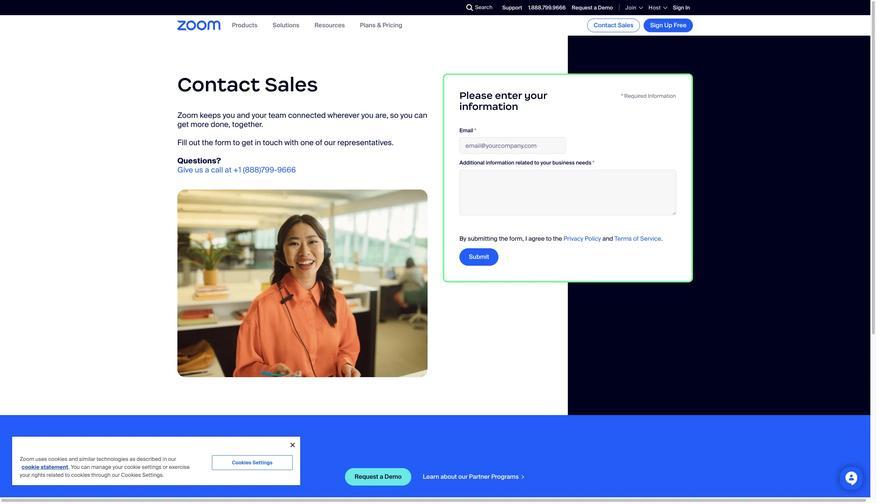 Task type: vqa. For each thing, say whether or not it's contained in the screenshot.
the Cookies Settings
yes



Task type: locate. For each thing, give the bounding box(es) containing it.
your left "business"
[[541, 160, 552, 166]]

information
[[460, 100, 519, 113], [486, 160, 515, 166]]

and
[[237, 110, 250, 120], [603, 235, 614, 243], [69, 456, 78, 463]]

learn
[[423, 473, 439, 481]]

zoom keeps you and your team connected wherever you are, so you can get more done, together.
[[178, 110, 428, 129]]

needs
[[576, 160, 592, 166]]

cookies
[[232, 460, 252, 466], [121, 472, 141, 479]]

1 vertical spatial information
[[486, 160, 515, 166]]

1 horizontal spatial you
[[362, 110, 374, 120]]

0 horizontal spatial get
[[178, 119, 189, 129]]

can down similar
[[81, 464, 90, 471]]

you right the keeps
[[223, 110, 235, 120]]

demo for bottommost request a demo link
[[385, 473, 402, 481]]

zoom left the keeps
[[178, 110, 198, 120]]

to down statement
[[65, 472, 70, 479]]

partner
[[469, 473, 490, 481]]

1 vertical spatial related
[[47, 472, 64, 479]]

request a demo for the rightmost request a demo link
[[572, 4, 613, 11]]

terms of service link
[[615, 235, 662, 243]]

2 horizontal spatial and
[[603, 235, 614, 243]]

cookie up 'rights' at bottom left
[[22, 464, 40, 471]]

0 horizontal spatial cookies
[[48, 456, 67, 463]]

0 vertical spatial contact sales
[[594, 21, 634, 29]]

0 vertical spatial request a demo
[[572, 4, 613, 11]]

a for the rightmost request a demo link
[[594, 4, 597, 11]]

2 vertical spatial *
[[593, 160, 595, 166]]

0 horizontal spatial can
[[81, 464, 90, 471]]

and inside zoom uses cookies and similar technologies as described in our cookie statement
[[69, 456, 78, 463]]

our
[[324, 138, 336, 147], [168, 456, 176, 463], [112, 472, 120, 479], [459, 473, 468, 481]]

0 horizontal spatial zoom
[[20, 456, 34, 463]]

wherever
[[328, 110, 360, 120]]

contact sales
[[594, 21, 634, 29], [178, 72, 318, 97]]

1 vertical spatial zoom
[[20, 456, 34, 463]]

1 vertical spatial get
[[242, 138, 253, 147]]

contact inside main content
[[178, 72, 260, 97]]

0 horizontal spatial request
[[355, 473, 379, 481]]

1 horizontal spatial .
[[662, 235, 663, 243]]

learn about our partner programs
[[423, 473, 519, 481]]

0 vertical spatial zoom
[[178, 110, 198, 120]]

email
[[460, 127, 474, 134]]

zoom inside zoom uses cookies and similar technologies as described in our cookie statement
[[20, 456, 34, 463]]

sign
[[674, 4, 685, 11], [651, 21, 663, 29]]

by submitting the form, i agree to the privacy policy and terms of service .
[[460, 235, 663, 243]]

and right done,
[[237, 110, 250, 120]]

of right 'one'
[[316, 138, 323, 147]]

your down technologies
[[113, 464, 123, 471]]

0 vertical spatial get
[[178, 119, 189, 129]]

1 vertical spatial demo
[[385, 473, 402, 481]]

the left form,
[[499, 235, 508, 243]]

0 vertical spatial of
[[316, 138, 323, 147]]

0 vertical spatial sign
[[674, 4, 685, 11]]

0 vertical spatial request a demo link
[[572, 4, 613, 11]]

1 horizontal spatial cookie
[[124, 464, 141, 471]]

request
[[572, 4, 593, 11], [355, 473, 379, 481]]

1 vertical spatial contact sales
[[178, 72, 318, 97]]

.
[[662, 235, 663, 243], [68, 464, 70, 471]]

related
[[516, 160, 534, 166], [47, 472, 64, 479]]

i
[[526, 235, 527, 243]]

sales up team
[[265, 72, 318, 97]]

and inside 'zoom keeps you and your team connected wherever you are, so you can get more done, together.'
[[237, 110, 250, 120]]

to
[[233, 138, 240, 147], [535, 160, 540, 166], [547, 235, 552, 243], [65, 472, 70, 479]]

request a demo
[[572, 4, 613, 11], [355, 473, 402, 481]]

1 horizontal spatial a
[[380, 473, 384, 481]]

your inside 'zoom keeps you and your team connected wherever you are, so you can get more done, together.'
[[252, 110, 267, 120]]

0 horizontal spatial request a demo
[[355, 473, 402, 481]]

0 horizontal spatial demo
[[385, 473, 402, 481]]

cookie down as
[[124, 464, 141, 471]]

request inside contact sales main content
[[355, 473, 379, 481]]

zoom inside 'zoom keeps you and your team connected wherever you are, so you can get more done, together.'
[[178, 110, 198, 120]]

.  you can manage your cookie settings or exercise your rights related to cookies through our cookies settings.
[[20, 464, 190, 479]]

2 vertical spatial a
[[380, 473, 384, 481]]

0 vertical spatial a
[[594, 4, 597, 11]]

1 horizontal spatial cookies
[[71, 472, 90, 479]]

1 horizontal spatial zoom
[[178, 110, 198, 120]]

demo inside contact sales main content
[[385, 473, 402, 481]]

1 horizontal spatial of
[[634, 235, 639, 243]]

zoom uses cookies and similar technologies as described in our cookie statement
[[20, 456, 176, 471]]

2 horizontal spatial the
[[554, 235, 563, 243]]

email@yourcompany.com text field
[[460, 137, 566, 154]]

1 horizontal spatial in
[[255, 138, 261, 147]]

information up the email *
[[460, 100, 519, 113]]

1 vertical spatial cookies
[[71, 472, 90, 479]]

None text field
[[460, 170, 677, 216]]

0 vertical spatial in
[[255, 138, 261, 147]]

0 horizontal spatial and
[[69, 456, 78, 463]]

2 horizontal spatial a
[[594, 4, 597, 11]]

0 horizontal spatial sales
[[265, 72, 318, 97]]

1 vertical spatial .
[[68, 464, 70, 471]]

settings
[[253, 460, 273, 466]]

in
[[255, 138, 261, 147], [163, 456, 167, 463]]

1 cookie from the left
[[22, 464, 40, 471]]

the right out on the top left
[[202, 138, 213, 147]]

1 vertical spatial request
[[355, 473, 379, 481]]

cookies up statement
[[48, 456, 67, 463]]

you
[[223, 110, 235, 120], [362, 110, 374, 120], [401, 110, 413, 120]]

the for form,
[[499, 235, 508, 243]]

1 horizontal spatial related
[[516, 160, 534, 166]]

support link
[[503, 4, 523, 11]]

request a demo inside contact sales main content
[[355, 473, 402, 481]]

1 vertical spatial a
[[205, 165, 209, 175]]

1 vertical spatial of
[[634, 235, 639, 243]]

1 horizontal spatial demo
[[598, 4, 613, 11]]

0 horizontal spatial .
[[68, 464, 70, 471]]

0 vertical spatial related
[[516, 160, 534, 166]]

1 horizontal spatial cookies
[[232, 460, 252, 466]]

0 horizontal spatial in
[[163, 456, 167, 463]]

1 vertical spatial can
[[81, 464, 90, 471]]

demo up contact sales link on the top
[[598, 4, 613, 11]]

more
[[191, 119, 209, 129]]

programs
[[492, 473, 519, 481]]

1 vertical spatial in
[[163, 456, 167, 463]]

described
[[137, 456, 161, 463]]

1 vertical spatial sales
[[265, 72, 318, 97]]

0 vertical spatial .
[[662, 235, 663, 243]]

0 vertical spatial request
[[572, 4, 593, 11]]

plans & pricing link
[[360, 21, 403, 29]]

0 vertical spatial *
[[622, 93, 624, 99]]

cookies down you
[[71, 472, 90, 479]]

contact sales inside contact sales link
[[594, 21, 634, 29]]

0 vertical spatial and
[[237, 110, 250, 120]]

* left the required
[[622, 93, 624, 99]]

0 horizontal spatial contact sales
[[178, 72, 318, 97]]

of right terms
[[634, 235, 639, 243]]

solutions
[[273, 21, 300, 29]]

request a demo for bottommost request a demo link
[[355, 473, 402, 481]]

in left touch
[[255, 138, 261, 147]]

1 horizontal spatial *
[[593, 160, 595, 166]]

privacy alert dialog
[[12, 437, 300, 486]]

0 horizontal spatial related
[[47, 472, 64, 479]]

contact sales inside contact sales main content
[[178, 72, 318, 97]]

1 horizontal spatial request
[[572, 4, 593, 11]]

1 vertical spatial *
[[475, 127, 477, 134]]

touch
[[263, 138, 283, 147]]

our inside .  you can manage your cookie settings or exercise your rights related to cookies through our cookies settings.
[[112, 472, 120, 479]]

demo for the rightmost request a demo link
[[598, 4, 613, 11]]

and up you
[[69, 456, 78, 463]]

related down statement
[[47, 472, 64, 479]]

with
[[285, 138, 299, 147]]

cookies down as
[[121, 472, 141, 479]]

1 vertical spatial sign
[[651, 21, 663, 29]]

and right policy
[[603, 235, 614, 243]]

0 horizontal spatial contact
[[178, 72, 260, 97]]

request for the rightmost request a demo link
[[572, 4, 593, 11]]

1 vertical spatial cookies
[[121, 472, 141, 479]]

1 vertical spatial and
[[603, 235, 614, 243]]

to inside .  you can manage your cookie settings or exercise your rights related to cookies through our cookies settings.
[[65, 472, 70, 479]]

2 horizontal spatial you
[[401, 110, 413, 120]]

of
[[316, 138, 323, 147], [634, 235, 639, 243]]

get left more on the top
[[178, 119, 189, 129]]

in up or
[[163, 456, 167, 463]]

submit
[[469, 253, 490, 261]]

the left privacy
[[554, 235, 563, 243]]

0 horizontal spatial the
[[202, 138, 213, 147]]

get
[[178, 119, 189, 129], [242, 138, 253, 147]]

sign for sign in
[[674, 4, 685, 11]]

0 vertical spatial cookies
[[232, 460, 252, 466]]

your for zoom keeps you and your team connected wherever you are, so you can get more done, together.
[[252, 110, 267, 120]]

0 vertical spatial can
[[415, 110, 428, 120]]

1 horizontal spatial can
[[415, 110, 428, 120]]

cookies inside zoom uses cookies and similar technologies as described in our cookie statement
[[48, 456, 67, 463]]

None search field
[[439, 2, 469, 14]]

3 you from the left
[[401, 110, 413, 120]]

sign left the 'in'
[[674, 4, 685, 11]]

request for bottommost request a demo link
[[355, 473, 379, 481]]

1 horizontal spatial contact
[[594, 21, 617, 29]]

sales down join
[[618, 21, 634, 29]]

1 horizontal spatial request a demo link
[[572, 4, 613, 11]]

. inside .  you can manage your cookie settings or exercise your rights related to cookies through our cookies settings.
[[68, 464, 70, 471]]

1.888.799.9666
[[529, 4, 566, 11]]

a inside request a demo link
[[380, 473, 384, 481]]

1 horizontal spatial and
[[237, 110, 250, 120]]

1 horizontal spatial get
[[242, 138, 253, 147]]

information down email@yourcompany.com text field
[[486, 160, 515, 166]]

get down together. at left
[[242, 138, 253, 147]]

done,
[[211, 119, 230, 129]]

0 horizontal spatial a
[[205, 165, 209, 175]]

1 horizontal spatial the
[[499, 235, 508, 243]]

1 horizontal spatial sign
[[674, 4, 685, 11]]

pricing
[[383, 21, 403, 29]]

zoom for zoom keeps you and your team connected wherever you are, so you can get more done, together.
[[178, 110, 198, 120]]

privacy
[[564, 235, 584, 243]]

0 horizontal spatial of
[[316, 138, 323, 147]]

you right "so" in the top of the page
[[401, 110, 413, 120]]

can right "so" in the top of the page
[[415, 110, 428, 120]]

* right email
[[475, 127, 477, 134]]

search image
[[467, 4, 474, 11], [467, 4, 474, 11]]

2 vertical spatial and
[[69, 456, 78, 463]]

0 horizontal spatial cookies
[[121, 472, 141, 479]]

support
[[503, 4, 523, 11]]

you
[[71, 464, 80, 471]]

settings
[[142, 464, 162, 471]]

related inside please enter your information element
[[516, 160, 534, 166]]

0 horizontal spatial cookie
[[22, 464, 40, 471]]

our inside zoom uses cookies and similar technologies as described in our cookie statement
[[168, 456, 176, 463]]

learn about our partner programs link
[[423, 473, 526, 481]]

0 horizontal spatial sign
[[651, 21, 663, 29]]

request a demo link
[[572, 4, 613, 11], [345, 468, 411, 486]]

1 vertical spatial request a demo
[[355, 473, 402, 481]]

1 vertical spatial contact
[[178, 72, 260, 97]]

zoom for zoom uses cookies and similar technologies as described in our cookie statement
[[20, 456, 34, 463]]

agree
[[529, 235, 545, 243]]

cookie inside .  you can manage your cookie settings or exercise your rights related to cookies through our cookies settings.
[[124, 464, 141, 471]]

the for form
[[202, 138, 213, 147]]

you left are,
[[362, 110, 374, 120]]

* right needs
[[593, 160, 595, 166]]

your left team
[[252, 110, 267, 120]]

sign left up
[[651, 21, 663, 29]]

0 vertical spatial information
[[460, 100, 519, 113]]

0 horizontal spatial request a demo link
[[345, 468, 411, 486]]

service
[[641, 235, 662, 243]]

1 horizontal spatial request a demo
[[572, 4, 613, 11]]

sign in
[[674, 4, 691, 11]]

related down email@yourcompany.com text field
[[516, 160, 534, 166]]

zoom left uses
[[20, 456, 34, 463]]

and for zoom keeps you and your team connected wherever you are, so you can get more done, together.
[[237, 110, 250, 120]]

one
[[301, 138, 314, 147]]

your left 'rights' at bottom left
[[20, 472, 30, 479]]

our up exercise
[[168, 456, 176, 463]]

the
[[202, 138, 213, 147], [499, 235, 508, 243], [554, 235, 563, 243]]

1 you from the left
[[223, 110, 235, 120]]

1 horizontal spatial sales
[[618, 21, 634, 29]]

0 vertical spatial cookies
[[48, 456, 67, 463]]

contact
[[594, 21, 617, 29], [178, 72, 260, 97]]

0 horizontal spatial you
[[223, 110, 235, 120]]

1 horizontal spatial contact sales
[[594, 21, 634, 29]]

in inside contact sales main content
[[255, 138, 261, 147]]

0 vertical spatial demo
[[598, 4, 613, 11]]

cookies
[[48, 456, 67, 463], [71, 472, 90, 479]]

demo
[[598, 4, 613, 11], [385, 473, 402, 481]]

cookies left 'settings'
[[232, 460, 252, 466]]

2 horizontal spatial *
[[622, 93, 624, 99]]

our right about
[[459, 473, 468, 481]]

questions? give us a call at +1 (888)799-9666
[[178, 156, 296, 175]]

zoom
[[178, 110, 198, 120], [20, 456, 34, 463]]

can inside .  you can manage your cookie settings or exercise your rights related to cookies through our cookies settings.
[[81, 464, 90, 471]]

2 cookie from the left
[[124, 464, 141, 471]]

contact sales main content
[[0, 36, 871, 503]]

our right through
[[112, 472, 120, 479]]

privacy policy link
[[564, 235, 602, 243]]

demo left the learn
[[385, 473, 402, 481]]

in
[[686, 4, 691, 11]]

additional
[[460, 160, 485, 166]]

your right enter
[[525, 90, 548, 102]]



Task type: describe. For each thing, give the bounding box(es) containing it.
our inside "learn about our partner programs" link
[[459, 473, 468, 481]]

products button
[[232, 21, 258, 29]]

contact sales link
[[588, 19, 641, 32]]

submit button
[[460, 248, 499, 266]]

form
[[215, 138, 231, 147]]

join
[[626, 4, 637, 11]]

sign up free link
[[644, 19, 694, 32]]

&
[[377, 21, 382, 29]]

1 vertical spatial request a demo link
[[345, 468, 411, 486]]

required
[[625, 93, 647, 99]]

uses
[[35, 456, 47, 463]]

information
[[648, 93, 676, 99]]

questions?
[[178, 156, 221, 166]]

fill
[[178, 138, 187, 147]]

fill out the form to get in touch with one of our representatives.
[[178, 138, 394, 147]]

cookie inside zoom uses cookies and similar technologies as described in our cookie statement
[[22, 464, 40, 471]]

sign up free
[[651, 21, 687, 29]]

us
[[195, 165, 203, 175]]

a for bottommost request a demo link
[[380, 473, 384, 481]]

about
[[441, 473, 457, 481]]

0 horizontal spatial *
[[475, 127, 477, 134]]

sales inside main content
[[265, 72, 318, 97]]

and inside please enter your information element
[[603, 235, 614, 243]]

settings.
[[142, 472, 164, 479]]

statement
[[41, 464, 68, 471]]

to right agree
[[547, 235, 552, 243]]

cookies inside .  you can manage your cookie settings or exercise your rights related to cookies through our cookies settings.
[[121, 472, 141, 479]]

up
[[665, 21, 673, 29]]

form,
[[510, 235, 524, 243]]

to right form
[[233, 138, 240, 147]]

as
[[130, 456, 135, 463]]

(888)799-
[[243, 165, 277, 175]]

sign for sign up free
[[651, 21, 663, 29]]

join button
[[626, 4, 643, 11]]

can inside 'zoom keeps you and your team connected wherever you are, so you can get more done, together.'
[[415, 110, 428, 120]]

0 vertical spatial contact
[[594, 21, 617, 29]]

exercise
[[169, 464, 190, 471]]

policy
[[585, 235, 602, 243]]

resources button
[[315, 21, 345, 29]]

keeps
[[200, 110, 221, 120]]

out
[[189, 138, 200, 147]]

or
[[163, 464, 168, 471]]

. inside please enter your information element
[[662, 235, 663, 243]]

business
[[553, 160, 575, 166]]

customer support agent image
[[178, 190, 428, 377]]

information inside please enter your information
[[460, 100, 519, 113]]

additional information related to your business needs *
[[460, 160, 595, 166]]

solutions button
[[273, 21, 300, 29]]

are,
[[376, 110, 389, 120]]

give us a call at +1 (888)799-9666 link
[[178, 165, 296, 175]]

host button
[[649, 4, 667, 11]]

technologies
[[97, 456, 128, 463]]

please
[[460, 90, 493, 102]]

cookies inside .  you can manage your cookie settings or exercise your rights related to cookies through our cookies settings.
[[71, 472, 90, 479]]

resources
[[315, 21, 345, 29]]

manage
[[91, 464, 111, 471]]

please enter your information element
[[443, 74, 694, 282]]

so
[[390, 110, 399, 120]]

enter
[[495, 90, 522, 102]]

host
[[649, 4, 661, 11]]

email *
[[460, 127, 477, 134]]

through
[[91, 472, 111, 479]]

in inside zoom uses cookies and similar technologies as described in our cookie statement
[[163, 456, 167, 463]]

cookies inside button
[[232, 460, 252, 466]]

zoom logo image
[[178, 21, 221, 30]]

give
[[178, 165, 193, 175]]

2 you from the left
[[362, 110, 374, 120]]

our right 'one'
[[324, 138, 336, 147]]

sign in link
[[674, 4, 691, 11]]

1.888.799.9666 link
[[529, 4, 566, 11]]

your inside please enter your information
[[525, 90, 548, 102]]

your for additional information related to your business needs *
[[541, 160, 552, 166]]

of inside please enter your information element
[[634, 235, 639, 243]]

to left "business"
[[535, 160, 540, 166]]

plans & pricing
[[360, 21, 403, 29]]

a inside questions? give us a call at +1 (888)799-9666
[[205, 165, 209, 175]]

0 vertical spatial sales
[[618, 21, 634, 29]]

products
[[232, 21, 258, 29]]

cookies settings
[[232, 460, 273, 466]]

your for .  you can manage your cookie settings or exercise your rights related to cookies through our cookies settings.
[[113, 464, 123, 471]]

get inside 'zoom keeps you and your team connected wherever you are, so you can get more done, together.'
[[178, 119, 189, 129]]

terms
[[615, 235, 632, 243]]

similar
[[79, 456, 95, 463]]

plans
[[360, 21, 376, 29]]

rights
[[31, 472, 45, 479]]

call
[[211, 165, 223, 175]]

representatives.
[[338, 138, 394, 147]]

please enter your information
[[460, 90, 548, 113]]

cookie statement link
[[22, 464, 68, 471]]

together.
[[232, 119, 263, 129]]

cookies settings button
[[212, 456, 293, 470]]

* required information
[[622, 93, 676, 99]]

free
[[674, 21, 687, 29]]

team
[[269, 110, 287, 120]]

related inside .  you can manage your cookie settings or exercise your rights related to cookies through our cookies settings.
[[47, 472, 64, 479]]

by
[[460, 235, 467, 243]]

+1
[[233, 165, 241, 175]]

9666
[[277, 165, 296, 175]]

search
[[475, 4, 493, 11]]

and for zoom uses cookies and similar technologies as described in our cookie statement
[[69, 456, 78, 463]]

connected
[[288, 110, 326, 120]]



